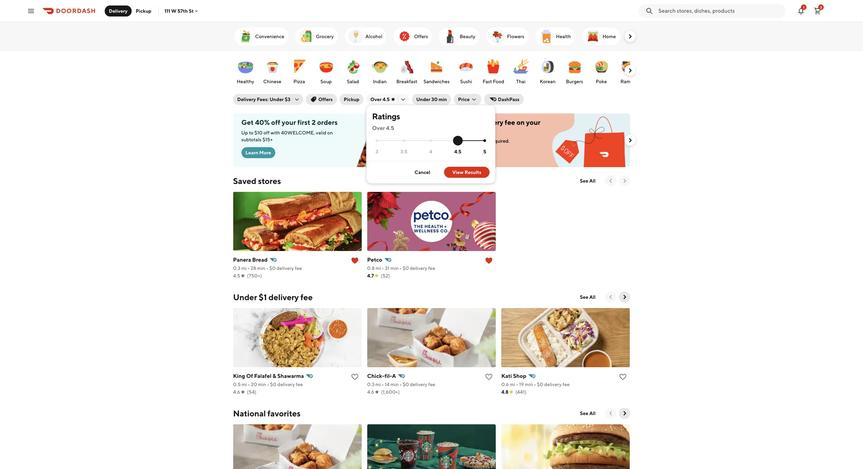 Task type: locate. For each thing, give the bounding box(es) containing it.
1 vertical spatial offers
[[318, 97, 333, 102]]

see for national favorites
[[580, 411, 588, 417]]

3 button
[[811, 4, 825, 18]]

$1
[[259, 293, 267, 303]]

under $1 delivery fee
[[233, 293, 313, 303]]

open menu image
[[27, 7, 35, 15]]

0.3 down chick-
[[367, 382, 375, 388]]

2 vertical spatial all
[[589, 411, 596, 417]]

get 40% off your first 2 orders
[[241, 119, 338, 126]]

see all link for under $1 delivery fee
[[576, 292, 600, 303]]

1 horizontal spatial 4.6
[[367, 390, 374, 396]]

3 inside button
[[820, 5, 822, 9]]

0 vertical spatial 0.3
[[233, 266, 240, 272]]

1 see from the top
[[580, 178, 588, 184]]

0 horizontal spatial learn
[[245, 150, 258, 156]]

0.3 for panera bread
[[233, 266, 240, 272]]

0 horizontal spatial under
[[233, 293, 257, 303]]

under inside under 30 min button
[[416, 97, 430, 102]]

4.5 inside button
[[383, 97, 390, 102]]

off up $15+
[[264, 130, 270, 136]]

0 horizontal spatial offers
[[318, 97, 333, 102]]

1 vertical spatial on
[[327, 130, 333, 136]]

2 vertical spatial see
[[580, 411, 588, 417]]

subtotals
[[241, 137, 261, 143]]

st
[[189, 8, 194, 14]]

click to add this store to your saved list image for a
[[485, 373, 493, 382]]

fee
[[505, 119, 515, 126], [295, 266, 302, 272], [428, 266, 435, 272], [300, 293, 313, 303], [296, 382, 303, 388], [428, 382, 435, 388], [563, 382, 570, 388]]

0 horizontal spatial 3
[[376, 149, 378, 155]]

mi right '0.6'
[[510, 382, 515, 388]]

delivery right $0
[[478, 119, 503, 126]]

over
[[370, 97, 382, 102], [372, 125, 385, 132]]

0 vertical spatial first
[[297, 119, 310, 126]]

1 previous button of carousel image from the top
[[607, 178, 614, 185]]

min right 20
[[258, 382, 266, 388]]

2 previous button of carousel image from the top
[[607, 294, 614, 301]]

over 4.5 down indian
[[370, 97, 390, 102]]

4.6 down chick-
[[367, 390, 374, 396]]

0 vertical spatial all
[[589, 178, 596, 184]]

4.6
[[233, 390, 240, 396], [367, 390, 374, 396]]

3 down the 3 stars and over image
[[376, 149, 378, 155]]

5
[[483, 149, 486, 155]]

see all for under $1 delivery fee
[[580, 295, 596, 300]]

&
[[273, 373, 276, 380]]

$​0 for chick-fil-a
[[403, 382, 409, 388]]

under $1 delivery fee link
[[233, 292, 313, 303]]

see all link
[[576, 176, 600, 187], [576, 292, 600, 303], [576, 409, 600, 420]]

offers image
[[396, 28, 413, 45]]

0 vertical spatial see
[[580, 178, 588, 184]]

$​0 for panera bread
[[269, 266, 276, 272]]

1 click to remove this store from your saved list image from the left
[[351, 257, 359, 265]]

2 see from the top
[[580, 295, 588, 300]]

delivery fees: under $3
[[237, 97, 290, 102]]

2 vertical spatial previous button of carousel image
[[607, 411, 614, 418]]

1 vertical spatial delivery
[[237, 97, 256, 102]]

first left 2
[[297, 119, 310, 126]]

0 horizontal spatial 4.6
[[233, 390, 240, 396]]

pizza
[[293, 79, 305, 84]]

delivery for petco
[[410, 266, 427, 272]]

all for under $1 delivery fee
[[589, 295, 596, 300]]

2 your from the left
[[526, 119, 541, 126]]

$0
[[467, 119, 476, 126]]

under left $3 in the left of the page
[[270, 97, 284, 102]]

0 vertical spatial on
[[517, 119, 525, 126]]

$15+
[[262, 137, 273, 143]]

pickup button down salad
[[340, 94, 364, 105]]

2 horizontal spatial click to add this store to your saved list image
[[619, 373, 627, 382]]

delivery right $1
[[268, 293, 299, 303]]

learn more for 40%
[[245, 150, 271, 156]]

saved stores link
[[233, 176, 281, 187]]

thai
[[516, 79, 526, 84]]

kati shop
[[501, 373, 526, 380]]

min for petco
[[391, 266, 399, 272]]

0.5
[[233, 382, 241, 388]]

over 4.5 button
[[366, 94, 409, 105]]

more down $15+
[[259, 150, 271, 156]]

$​0 right 14
[[403, 382, 409, 388]]

(52)
[[381, 274, 390, 279]]

111
[[164, 8, 170, 14]]

1 horizontal spatial pickup
[[344, 97, 359, 102]]

1 vertical spatial see
[[580, 295, 588, 300]]

1 click to add this store to your saved list image from the left
[[351, 373, 359, 382]]

4.5 down ratings
[[386, 125, 394, 132]]

1 vertical spatial all
[[589, 295, 596, 300]]

learn down subtotals on the top of page
[[245, 150, 258, 156]]

king of falafel & shawarma
[[233, 373, 304, 380]]

next button of carousel image
[[627, 33, 633, 40], [627, 67, 633, 74], [627, 137, 633, 144], [621, 178, 628, 185], [621, 294, 628, 301]]

delivery down shawarma
[[277, 382, 295, 388]]

grocery link
[[295, 28, 338, 45]]

under
[[270, 97, 284, 102], [416, 97, 430, 102], [233, 293, 257, 303]]

1 vertical spatial see all
[[580, 295, 596, 300]]

3 all from the top
[[589, 411, 596, 417]]

0 horizontal spatial 0.3
[[233, 266, 240, 272]]

delivery up under $1 delivery fee link
[[277, 266, 294, 272]]

required.
[[490, 139, 510, 144]]

0 vertical spatial offers
[[414, 34, 428, 39]]

$​0
[[269, 266, 276, 272], [403, 266, 409, 272], [270, 382, 276, 388], [403, 382, 409, 388], [537, 382, 543, 388]]

• left "19"
[[516, 382, 518, 388]]

under left the 30 at the top of page
[[416, 97, 430, 102]]

2 horizontal spatial under
[[416, 97, 430, 102]]

4.6 down 0.5 in the bottom of the page
[[233, 390, 240, 396]]

3 see all from the top
[[580, 411, 596, 417]]

3 click to add this store to your saved list image from the left
[[619, 373, 627, 382]]

learn
[[245, 150, 258, 156], [447, 152, 460, 157]]

1 horizontal spatial learn more button
[[443, 149, 477, 160]]

subtotal
[[449, 139, 467, 144]]

pickup left 111
[[136, 8, 151, 14]]

1 horizontal spatial off
[[271, 119, 280, 126]]

$​0 down &
[[270, 382, 276, 388]]

2
[[312, 119, 316, 126]]

1 horizontal spatial more
[[461, 152, 472, 157]]

price
[[458, 97, 470, 102]]

• up (1,600+)
[[400, 382, 402, 388]]

learn more button down subtotals on the top of page
[[241, 147, 275, 158]]

1 horizontal spatial first
[[443, 127, 455, 135]]

delivery right "19"
[[544, 382, 562, 388]]

delivery right 14
[[410, 382, 427, 388]]

14
[[385, 382, 390, 388]]

1 vertical spatial 0.3
[[367, 382, 375, 388]]

under left $1
[[233, 293, 257, 303]]

learn more down subtotals on the top of page
[[245, 150, 271, 156]]

3 right 1
[[820, 5, 822, 9]]

3 see from the top
[[580, 411, 588, 417]]

2 vertical spatial see all link
[[576, 409, 600, 420]]

0 horizontal spatial more
[[259, 150, 271, 156]]

min right 31
[[391, 266, 399, 272]]

stores
[[258, 176, 281, 186]]

see all
[[580, 178, 596, 184], [580, 295, 596, 300], [580, 411, 596, 417]]

0 vertical spatial previous button of carousel image
[[607, 178, 614, 185]]

first down enjoy
[[443, 127, 455, 135]]

0 horizontal spatial first
[[297, 119, 310, 126]]

mi right 0.8
[[376, 266, 381, 272]]

1 horizontal spatial learn more
[[447, 152, 472, 157]]

0 horizontal spatial pickup button
[[132, 5, 156, 16]]

111 w 57th st button
[[164, 8, 199, 14]]

4.6 for king of falafel & shawarma
[[233, 390, 240, 396]]

delivery right 31
[[410, 266, 427, 272]]

0 vertical spatial see all
[[580, 178, 596, 184]]

soup
[[320, 79, 332, 84]]

• left 20
[[248, 382, 250, 388]]

1 vertical spatial pickup button
[[340, 94, 364, 105]]

beauty
[[460, 34, 475, 39]]

$​0 right "19"
[[537, 382, 543, 388]]

2 click to remove this store from your saved list image from the left
[[485, 257, 493, 265]]

4.5 up ratings
[[383, 97, 390, 102]]

on right valid
[[327, 130, 333, 136]]

0 vertical spatial over
[[370, 97, 382, 102]]

all for national favorites
[[589, 411, 596, 417]]

5 stars and over image
[[483, 140, 486, 142]]

under inside under $1 delivery fee link
[[233, 293, 257, 303]]

delivery
[[478, 119, 503, 126], [277, 266, 294, 272], [410, 266, 427, 272], [268, 293, 299, 303], [277, 382, 295, 388], [410, 382, 427, 388], [544, 382, 562, 388]]

petco
[[367, 257, 382, 264]]

ratings
[[372, 112, 400, 121]]

0.3 down panera
[[233, 266, 240, 272]]

40welcome,
[[281, 130, 315, 136]]

0 vertical spatial over 4.5
[[370, 97, 390, 102]]

4 stars and over image
[[430, 140, 432, 142]]

4.8
[[501, 390, 508, 396]]

• down king of falafel & shawarma
[[267, 382, 269, 388]]

delivery for chick-fil-a
[[410, 382, 427, 388]]

convenience
[[255, 34, 284, 39]]

$​0 right 28
[[269, 266, 276, 272]]

(750+)
[[247, 274, 262, 279]]

1 all from the top
[[589, 178, 596, 184]]

learn down subtotal
[[447, 152, 460, 157]]

3 previous button of carousel image from the top
[[607, 411, 614, 418]]

1 vertical spatial 3
[[376, 149, 378, 155]]

0 horizontal spatial learn more
[[245, 150, 271, 156]]

notification bell image
[[797, 7, 805, 15]]

0.3
[[233, 266, 240, 272], [367, 382, 375, 388]]

mi down chick-
[[375, 382, 381, 388]]

offers down soup
[[318, 97, 333, 102]]

over down indian
[[370, 97, 382, 102]]

delivery inside button
[[109, 8, 128, 14]]

over 4.5 down ratings
[[372, 125, 394, 132]]

0 vertical spatial off
[[271, 119, 280, 126]]

$​0 for kati shop
[[537, 382, 543, 388]]

1 vertical spatial see all link
[[576, 292, 600, 303]]

1 horizontal spatial 0.3
[[367, 382, 375, 388]]

min right "19"
[[525, 382, 533, 388]]

1 horizontal spatial learn
[[447, 152, 460, 157]]

click to add this store to your saved list image for falafel
[[351, 373, 359, 382]]

get
[[241, 119, 254, 126]]

0 horizontal spatial on
[[327, 130, 333, 136]]

0 vertical spatial see all link
[[576, 176, 600, 187]]

0 horizontal spatial pickup
[[136, 8, 151, 14]]

min right 14
[[391, 382, 399, 388]]

0.3 for chick-fil-a
[[367, 382, 375, 388]]

2 vertical spatial see all
[[580, 411, 596, 417]]

3
[[820, 5, 822, 9], [376, 149, 378, 155]]

pickup button left 111
[[132, 5, 156, 16]]

• left 28
[[248, 266, 250, 272]]

1 vertical spatial first
[[443, 127, 455, 135]]

0 horizontal spatial delivery
[[109, 8, 128, 14]]

$3
[[285, 97, 290, 102]]

1 horizontal spatial pickup button
[[340, 94, 364, 105]]

0 horizontal spatial click to add this store to your saved list image
[[351, 373, 359, 382]]

flowers link
[[486, 28, 528, 45]]

0 vertical spatial 3
[[820, 5, 822, 9]]

enjoy
[[443, 119, 461, 126]]

see all for national favorites
[[580, 411, 596, 417]]

fee inside enjoy a $0 delivery fee on your first order.
[[505, 119, 515, 126]]

1 see all from the top
[[580, 178, 596, 184]]

learn more down subtotal
[[447, 152, 472, 157]]

your
[[282, 119, 296, 126], [526, 119, 541, 126]]

over 4.5
[[370, 97, 390, 102], [372, 125, 394, 132]]

1 horizontal spatial your
[[526, 119, 541, 126]]

mi for petco
[[376, 266, 381, 272]]

shawarma
[[277, 373, 304, 380]]

min for panera bread
[[257, 266, 265, 272]]

1 horizontal spatial click to add this store to your saved list image
[[485, 373, 493, 382]]

$10
[[254, 130, 263, 136]]

2 see all from the top
[[580, 295, 596, 300]]

home
[[603, 34, 616, 39]]

off inside up to $10 off with 40welcome, valid on subtotals $15+
[[264, 130, 270, 136]]

0 horizontal spatial click to remove this store from your saved list image
[[351, 257, 359, 265]]

see all link for national favorites
[[576, 409, 600, 420]]

fee for kati shop
[[563, 382, 570, 388]]

3 see all link from the top
[[576, 409, 600, 420]]

mi right 0.5 in the bottom of the page
[[242, 382, 247, 388]]

1 horizontal spatial 3
[[820, 5, 822, 9]]

health image
[[538, 28, 555, 45]]

over 4.5 inside button
[[370, 97, 390, 102]]

previous button of carousel image
[[607, 178, 614, 185], [607, 294, 614, 301], [607, 411, 614, 418]]

pickup down salad
[[344, 97, 359, 102]]

more for a
[[461, 152, 472, 157]]

2 items, open order cart image
[[813, 7, 822, 15]]

all for saved stores
[[589, 178, 596, 184]]

sandwiches
[[424, 79, 450, 84]]

1 4.6 from the left
[[233, 390, 240, 396]]

2 see all link from the top
[[576, 292, 600, 303]]

min right the 30 at the top of page
[[439, 97, 447, 102]]

1 see all link from the top
[[576, 176, 600, 187]]

• down bread
[[266, 266, 268, 272]]

2 4.6 from the left
[[367, 390, 374, 396]]

mi down panera
[[241, 266, 247, 272]]

learn more button
[[241, 147, 275, 158], [443, 149, 477, 160]]

1 vertical spatial off
[[264, 130, 270, 136]]

click to remove this store from your saved list image for panera bread
[[351, 257, 359, 265]]

0 vertical spatial delivery
[[109, 8, 128, 14]]

health
[[556, 34, 571, 39]]

healthy
[[237, 79, 254, 84]]

$​0 right 31
[[403, 266, 409, 272]]

2 all from the top
[[589, 295, 596, 300]]

1
[[803, 5, 805, 9]]

0 horizontal spatial your
[[282, 119, 296, 126]]

click to remove this store from your saved list image
[[351, 257, 359, 265], [485, 257, 493, 265]]

under for under 30 min
[[416, 97, 430, 102]]

0 vertical spatial pickup
[[136, 8, 151, 14]]

previous button of carousel image for saved stores
[[607, 178, 614, 185]]

31
[[385, 266, 390, 272]]

over up the 3 stars and over image
[[372, 125, 385, 132]]

1 vertical spatial pickup
[[344, 97, 359, 102]]

cancel button
[[406, 167, 439, 178]]

2 click to add this store to your saved list image from the left
[[485, 373, 493, 382]]

valid
[[316, 130, 326, 136]]

1 horizontal spatial offers
[[414, 34, 428, 39]]

poke
[[596, 79, 607, 84]]

1 horizontal spatial click to remove this store from your saved list image
[[485, 257, 493, 265]]

0.6
[[501, 382, 509, 388]]

111 w 57th st
[[164, 8, 194, 14]]

min
[[439, 97, 447, 102], [257, 266, 265, 272], [391, 266, 399, 272], [258, 382, 266, 388], [391, 382, 399, 388], [525, 382, 533, 388]]

0 horizontal spatial off
[[264, 130, 270, 136]]

min right 28
[[257, 266, 265, 272]]

offers right "offers" image
[[414, 34, 428, 39]]

offers
[[414, 34, 428, 39], [318, 97, 333, 102]]

off up with
[[271, 119, 280, 126]]

first
[[297, 119, 310, 126], [443, 127, 455, 135]]

on
[[517, 119, 525, 126], [327, 130, 333, 136]]

enjoy a $0 delivery fee on your first order.
[[443, 119, 541, 135]]

pickup for pickup button to the right
[[344, 97, 359, 102]]

1 vertical spatial previous button of carousel image
[[607, 294, 614, 301]]

delivery for delivery fees: under $3
[[237, 97, 256, 102]]

1 horizontal spatial on
[[517, 119, 525, 126]]

delivery for king of falafel & shawarma
[[277, 382, 295, 388]]

0 vertical spatial pickup button
[[132, 5, 156, 16]]

more down subtotal
[[461, 152, 472, 157]]

click to add this store to your saved list image
[[351, 373, 359, 382], [485, 373, 493, 382], [619, 373, 627, 382]]

1 horizontal spatial delivery
[[237, 97, 256, 102]]

learn more button for 40%
[[241, 147, 275, 158]]

on down dashpass
[[517, 119, 525, 126]]

learn more button down subtotal
[[443, 149, 477, 160]]

0 horizontal spatial learn more button
[[241, 147, 275, 158]]



Task type: describe. For each thing, give the bounding box(es) containing it.
0.5 mi • 20 min • $​0 delivery fee
[[233, 382, 303, 388]]

learn more button for a
[[443, 149, 477, 160]]

fee for king of falafel & shawarma
[[296, 382, 303, 388]]

learn for get 40% off your first 2 orders
[[245, 150, 258, 156]]

dashpass button
[[484, 94, 524, 105]]

convenience image
[[237, 28, 254, 45]]

delivery for delivery
[[109, 8, 128, 14]]

flowers image
[[489, 28, 506, 45]]

dashpass
[[498, 97, 519, 102]]

mi for panera bread
[[241, 266, 247, 272]]

more for 40%
[[259, 150, 271, 156]]

fee for panera bread
[[295, 266, 302, 272]]

health link
[[535, 28, 575, 45]]

1 your from the left
[[282, 119, 296, 126]]

alcohol image
[[348, 28, 364, 45]]

national favorites
[[233, 409, 301, 419]]

indian
[[373, 79, 387, 84]]

alcohol
[[365, 34, 382, 39]]

panera
[[233, 257, 251, 264]]

chick-
[[367, 373, 385, 380]]

3 for the 3 stars and over image
[[376, 149, 378, 155]]

mi for chick-fil-a
[[375, 382, 381, 388]]

4.7
[[367, 274, 374, 279]]

beauty link
[[439, 28, 480, 45]]

click to remove this store from your saved list image for petco
[[485, 257, 493, 265]]

saved stores
[[233, 176, 281, 186]]

3 stars and over image
[[376, 140, 378, 142]]

• left 14
[[382, 382, 384, 388]]

0.6 mi • 19 min • $​0 delivery fee
[[501, 382, 570, 388]]

panera bread
[[233, 257, 268, 264]]

see for saved stores
[[580, 178, 588, 184]]

min inside button
[[439, 97, 447, 102]]

0.8 mi • 31 min • $​0 delivery fee
[[367, 266, 435, 272]]

19
[[519, 382, 524, 388]]

4.6 for chick-fil-a
[[367, 390, 374, 396]]

20
[[251, 382, 257, 388]]

beauty image
[[442, 28, 458, 45]]

a
[[462, 119, 466, 126]]

delivery for panera bread
[[277, 266, 294, 272]]

fee for chick-fil-a
[[428, 382, 435, 388]]

(1,600+)
[[381, 390, 400, 396]]

of
[[246, 373, 253, 380]]

flowers
[[507, 34, 524, 39]]

view results
[[452, 170, 481, 175]]

3.5 stars and over image
[[403, 140, 405, 142]]

chinese
[[263, 79, 281, 84]]

on inside up to $10 off with 40welcome, valid on subtotals $15+
[[327, 130, 333, 136]]

up to $10 off with 40welcome, valid on subtotals $15+
[[241, 130, 333, 143]]

results
[[465, 170, 481, 175]]

learn more for a
[[447, 152, 472, 157]]

min for kati shop
[[525, 382, 533, 388]]

previous button of carousel image for under $1 delivery fee
[[607, 294, 614, 301]]

delivery for kati shop
[[544, 382, 562, 388]]

previous button of carousel image for national favorites
[[607, 411, 614, 418]]

national
[[233, 409, 266, 419]]

view
[[452, 170, 464, 175]]

burgers
[[566, 79, 583, 84]]

with
[[271, 130, 280, 136]]

offers inside button
[[318, 97, 333, 102]]

favorites
[[267, 409, 301, 419]]

Store search: begin typing to search for stores available on DoorDash text field
[[658, 7, 782, 15]]

4.5 down subtotal
[[454, 149, 461, 155]]

$5 subtotal minimum required.
[[443, 139, 510, 144]]

over inside button
[[370, 97, 382, 102]]

fees:
[[257, 97, 269, 102]]

$5
[[443, 139, 448, 144]]

chick-fil-a
[[367, 373, 396, 380]]

king
[[233, 373, 245, 380]]

under for under $1 delivery fee
[[233, 293, 257, 303]]

offers button
[[306, 94, 337, 105]]

alcohol link
[[345, 28, 387, 45]]

learn for enjoy a $0 delivery fee on your first order.
[[447, 152, 460, 157]]

offers link
[[393, 28, 432, 45]]

min for chick-fil-a
[[391, 382, 399, 388]]

grocery image
[[298, 28, 315, 45]]

see all link for saved stores
[[576, 176, 600, 187]]

1 vertical spatial over 4.5
[[372, 125, 394, 132]]

(441)
[[515, 390, 526, 396]]

delivery button
[[105, 5, 132, 16]]

grocery
[[316, 34, 334, 39]]

home link
[[582, 28, 620, 45]]

mi for kati shop
[[510, 382, 515, 388]]

salad
[[347, 79, 359, 84]]

• left 31
[[382, 266, 384, 272]]

under 30 min
[[416, 97, 447, 102]]

national favorites link
[[233, 409, 301, 420]]

first inside enjoy a $0 delivery fee on your first order.
[[443, 127, 455, 135]]

40%
[[255, 119, 270, 126]]

$​0 for petco
[[403, 266, 409, 272]]

falafel
[[254, 373, 271, 380]]

delivery inside enjoy a $0 delivery fee on your first order.
[[478, 119, 503, 126]]

0.3 mi • 14 min • $​0 delivery fee
[[367, 382, 435, 388]]

3 for 2 items, open order cart icon
[[820, 5, 822, 9]]

to
[[249, 130, 253, 136]]

order.
[[457, 127, 476, 135]]

shop
[[513, 373, 526, 380]]

(54)
[[247, 390, 256, 396]]

see for under $1 delivery fee
[[580, 295, 588, 300]]

home image
[[585, 28, 601, 45]]

on inside enjoy a $0 delivery fee on your first order.
[[517, 119, 525, 126]]

fast food
[[483, 79, 504, 84]]

• right "19"
[[534, 382, 536, 388]]

28
[[251, 266, 256, 272]]

4.5 down panera
[[233, 274, 240, 279]]

your inside enjoy a $0 delivery fee on your first order.
[[526, 119, 541, 126]]

apparel image
[[630, 28, 646, 45]]

convenience link
[[234, 28, 288, 45]]

1 horizontal spatial under
[[270, 97, 284, 102]]

korean
[[540, 79, 556, 84]]

0.3 mi • 28 min • $​0 delivery fee
[[233, 266, 302, 272]]

fil-
[[385, 373, 392, 380]]

fee for petco
[[428, 266, 435, 272]]

pickup for left pickup button
[[136, 8, 151, 14]]

kati
[[501, 373, 512, 380]]

see all for saved stores
[[580, 178, 596, 184]]

minimum
[[468, 139, 489, 144]]

ramen
[[621, 79, 636, 84]]

• right 31
[[400, 266, 402, 272]]

1 vertical spatial over
[[372, 125, 385, 132]]

mi for king of falafel & shawarma
[[242, 382, 247, 388]]

0.8
[[367, 266, 375, 272]]

next button of carousel image
[[621, 411, 628, 418]]

up
[[241, 130, 248, 136]]

4
[[429, 149, 432, 155]]

min for king of falafel & shawarma
[[258, 382, 266, 388]]

price button
[[454, 94, 481, 105]]

food
[[493, 79, 504, 84]]

$​0 for king of falafel & shawarma
[[270, 382, 276, 388]]



Task type: vqa. For each thing, say whether or not it's contained in the screenshot.
All
yes



